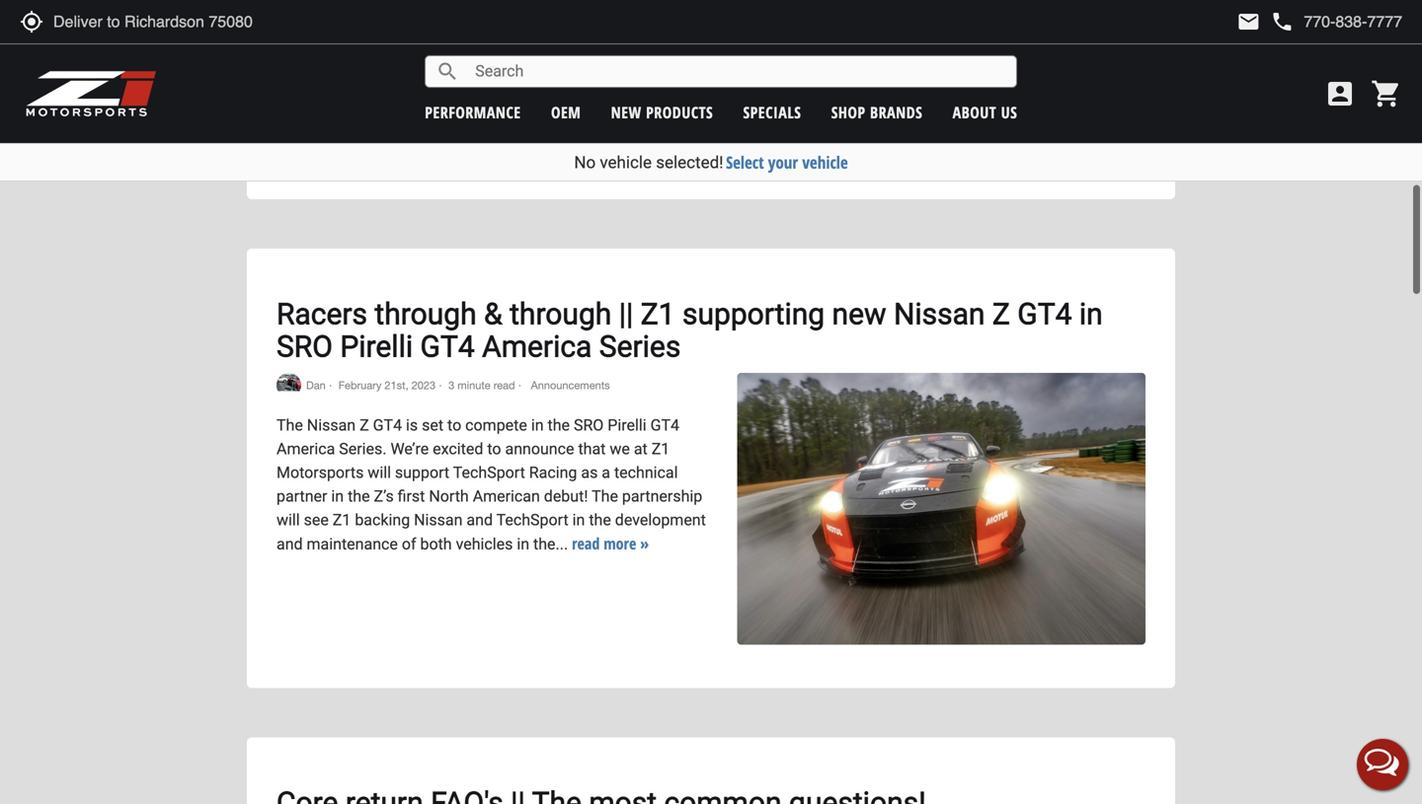 Task type: vqa. For each thing, say whether or not it's contained in the screenshot.
Keeps
no



Task type: locate. For each thing, give the bounding box(es) containing it.
techsport up the the...
[[496, 511, 569, 530]]

in
[[1079, 297, 1103, 332], [531, 416, 544, 435], [331, 487, 344, 506], [572, 511, 585, 530], [517, 535, 529, 554]]

specials
[[743, 102, 801, 123]]

racers through & through || z1 supporting new nissan z gt4 in sro pirelli gt4 america series image
[[737, 373, 1146, 645]]

0 horizontal spatial z
[[360, 416, 369, 435]]

1 horizontal spatial through
[[510, 297, 612, 332]]

0 vertical spatial america
[[482, 329, 592, 364]]

0 vertical spatial z1
[[641, 297, 675, 332]]

nissan
[[894, 297, 985, 332], [307, 416, 356, 435], [414, 511, 463, 530]]

0 horizontal spatial nissan
[[307, 416, 356, 435]]

vehicle right "your"
[[802, 151, 848, 174]]

1 horizontal spatial new
[[832, 297, 886, 332]]

technical
[[614, 464, 678, 482]]

0 vertical spatial pirelli
[[340, 329, 413, 364]]

backing
[[355, 511, 410, 530]]

1 horizontal spatial read
[[572, 533, 600, 554]]

0 horizontal spatial the
[[277, 416, 303, 435]]

z1 right ||
[[641, 297, 675, 332]]

0 vertical spatial to
[[447, 416, 461, 435]]

more
[[604, 533, 636, 554]]

sro up that at the left of the page
[[574, 416, 604, 435]]

my_location
[[20, 10, 43, 34]]

first
[[398, 487, 425, 506]]

read more »
[[572, 533, 649, 554]]

racers through & through || z1 supporting new nissan z gt4 in sro pirelli gt4 america series
[[277, 297, 1103, 364]]

will up z's
[[368, 464, 391, 482]]

1 horizontal spatial z
[[992, 297, 1010, 332]]

sro inside racers through & through || z1 supporting new nissan z gt4 in sro pirelli gt4 america series
[[277, 329, 333, 364]]

we're
[[391, 440, 429, 459]]

new
[[611, 102, 642, 123], [832, 297, 886, 332]]

1 vertical spatial the
[[348, 487, 370, 506]]

the down dan 'image' in the top of the page
[[277, 416, 303, 435]]

techsport up american
[[453, 464, 525, 482]]

1 horizontal spatial sro
[[574, 416, 604, 435]]

1 vertical spatial new
[[832, 297, 886, 332]]

z1 right see
[[333, 511, 351, 530]]

read
[[494, 379, 515, 392], [572, 533, 600, 554]]

no
[[574, 153, 596, 172]]

pirelli up we
[[608, 416, 646, 435]]

0 vertical spatial read
[[494, 379, 515, 392]]

2 horizontal spatial nissan
[[894, 297, 985, 332]]

1 vertical spatial z
[[360, 416, 369, 435]]

0 vertical spatial will
[[368, 464, 391, 482]]

read right minute on the left of page
[[494, 379, 515, 392]]

gt4
[[1017, 297, 1072, 332], [420, 329, 475, 364], [373, 416, 402, 435], [650, 416, 679, 435]]

0 horizontal spatial america
[[277, 440, 335, 459]]

0 vertical spatial and
[[467, 511, 493, 530]]

1 vertical spatial will
[[277, 511, 300, 530]]

oem link
[[551, 102, 581, 123]]

the left z's
[[348, 487, 370, 506]]

through left ||
[[510, 297, 612, 332]]

america inside racers through & through || z1 supporting new nissan z gt4 in sro pirelli gt4 america series
[[482, 329, 592, 364]]

2 vertical spatial the
[[589, 511, 611, 530]]

1 horizontal spatial and
[[467, 511, 493, 530]]

0 horizontal spatial pirelli
[[340, 329, 413, 364]]

1 horizontal spatial the
[[548, 416, 570, 435]]

2023
[[412, 379, 436, 392]]

and down partner on the bottom left
[[277, 535, 303, 554]]

development
[[615, 511, 706, 530]]

2 horizontal spatial the
[[589, 511, 611, 530]]

will
[[368, 464, 391, 482], [277, 511, 300, 530]]

products
[[646, 102, 713, 123]]

0 horizontal spatial through
[[375, 297, 477, 332]]

america up motorsports
[[277, 440, 335, 459]]

a
[[602, 464, 610, 482]]

oem
[[551, 102, 581, 123]]

no vehicle selected! select your vehicle
[[574, 151, 848, 174]]

the...
[[533, 535, 568, 554]]

through
[[375, 297, 477, 332], [510, 297, 612, 332]]

to
[[447, 416, 461, 435], [487, 440, 501, 459]]

pirelli up february 21st, 2023
[[340, 329, 413, 364]]

american
[[473, 487, 540, 506]]

z
[[992, 297, 1010, 332], [360, 416, 369, 435]]

0 horizontal spatial vehicle
[[600, 153, 652, 172]]

1 horizontal spatial the
[[592, 487, 618, 506]]

1 vertical spatial pirelli
[[608, 416, 646, 435]]

mail phone
[[1237, 10, 1294, 34]]

0 vertical spatial z
[[992, 297, 1010, 332]]

1 vertical spatial and
[[277, 535, 303, 554]]

1 vertical spatial america
[[277, 440, 335, 459]]

and
[[467, 511, 493, 530], [277, 535, 303, 554]]

and up the vehicles
[[467, 511, 493, 530]]

north
[[429, 487, 469, 506]]

1 horizontal spatial america
[[482, 329, 592, 364]]

will down partner on the bottom left
[[277, 511, 300, 530]]

in inside racers through & through || z1 supporting new nissan z gt4 in sro pirelli gt4 america series
[[1079, 297, 1103, 332]]

vehicle right no
[[600, 153, 652, 172]]

0 vertical spatial nissan
[[894, 297, 985, 332]]

read more » link
[[572, 533, 649, 554]]

z inside racers through & through || z1 supporting new nissan z gt4 in sro pirelli gt4 america series
[[992, 297, 1010, 332]]

0 horizontal spatial new
[[611, 102, 642, 123]]

maintenance
[[307, 535, 398, 554]]

1 through from the left
[[375, 297, 477, 332]]

announcements
[[528, 379, 610, 392]]

brands
[[870, 102, 923, 123]]

0 horizontal spatial the
[[348, 487, 370, 506]]

the up read more »
[[589, 511, 611, 530]]

new products
[[611, 102, 713, 123]]

1 horizontal spatial pirelli
[[608, 416, 646, 435]]

0 horizontal spatial and
[[277, 535, 303, 554]]

america inside 'the nissan z gt4 is set to compete in the sro pirelli gt4 america series. we're excited to announce that we at z1 motorsports will support techsport racing as a technical partner in the z's first north american debut! the partnership will see z1 backing nissan and techsport in the development and maintenance of both vehicles in the...'
[[277, 440, 335, 459]]

the 2024 nismo z is here! || everything you need to know. image
[[737, 0, 1146, 156]]

z1 right at
[[652, 440, 670, 459]]

techsport
[[453, 464, 525, 482], [496, 511, 569, 530]]

at
[[634, 440, 648, 459]]

mail
[[1237, 10, 1260, 34]]

sro
[[277, 329, 333, 364], [574, 416, 604, 435]]

the down a
[[592, 487, 618, 506]]

0 horizontal spatial will
[[277, 511, 300, 530]]

0 horizontal spatial read
[[494, 379, 515, 392]]

compete
[[465, 416, 527, 435]]

21st,
[[385, 379, 408, 392]]

america up the announcements
[[482, 329, 592, 364]]

america
[[482, 329, 592, 364], [277, 440, 335, 459]]

1 vertical spatial sro
[[574, 416, 604, 435]]

debut!
[[544, 487, 588, 506]]

that
[[578, 440, 606, 459]]

pirelli
[[340, 329, 413, 364], [608, 416, 646, 435]]

through left '&'
[[375, 297, 477, 332]]

1 vertical spatial to
[[487, 440, 501, 459]]

0 horizontal spatial sro
[[277, 329, 333, 364]]

z1
[[641, 297, 675, 332], [652, 440, 670, 459], [333, 511, 351, 530]]

to right set at the left bottom
[[447, 416, 461, 435]]

selected!
[[656, 153, 723, 172]]

sro up dan 'image' in the top of the page
[[277, 329, 333, 364]]

read left more
[[572, 533, 600, 554]]

0 vertical spatial sro
[[277, 329, 333, 364]]

0 vertical spatial new
[[611, 102, 642, 123]]

to down compete
[[487, 440, 501, 459]]

1 horizontal spatial nissan
[[414, 511, 463, 530]]

shopping_cart
[[1371, 78, 1402, 110]]

new products link
[[611, 102, 713, 123]]

z's
[[374, 487, 394, 506]]

2 vertical spatial z1
[[333, 511, 351, 530]]

the up announce
[[548, 416, 570, 435]]

1 horizontal spatial to
[[487, 440, 501, 459]]

the
[[548, 416, 570, 435], [348, 487, 370, 506], [589, 511, 611, 530]]

||
[[619, 297, 633, 332]]

1 vertical spatial the
[[592, 487, 618, 506]]

as
[[581, 464, 598, 482]]

z1 inside racers through & through || z1 supporting new nissan z gt4 in sro pirelli gt4 america series
[[641, 297, 675, 332]]

the
[[277, 416, 303, 435], [592, 487, 618, 506]]

announce
[[505, 440, 574, 459]]

select
[[726, 151, 764, 174]]



Task type: describe. For each thing, give the bounding box(es) containing it.
mail link
[[1237, 10, 1260, 34]]

shop brands
[[831, 102, 923, 123]]

1 vertical spatial techsport
[[496, 511, 569, 530]]

search
[[436, 60, 459, 83]]

supporting
[[682, 297, 825, 332]]

1 vertical spatial z1
[[652, 440, 670, 459]]

set
[[422, 416, 443, 435]]

sro inside 'the nissan z gt4 is set to compete in the sro pirelli gt4 america series. we're excited to announce that we at z1 motorsports will support techsport racing as a technical partner in the z's first north american debut! the partnership will see z1 backing nissan and techsport in the development and maintenance of both vehicles in the...'
[[574, 416, 604, 435]]

nissan inside racers through & through || z1 supporting new nissan z gt4 in sro pirelli gt4 america series
[[894, 297, 985, 332]]

2 vertical spatial nissan
[[414, 511, 463, 530]]

partner
[[277, 487, 327, 506]]

of
[[402, 535, 416, 554]]

dan
[[306, 379, 326, 392]]

phone
[[1270, 10, 1294, 34]]

partnership
[[622, 487, 702, 506]]

3
[[448, 379, 455, 392]]

phone link
[[1270, 10, 1402, 34]]

motorsports
[[277, 464, 364, 482]]

new inside racers through & through || z1 supporting new nissan z gt4 in sro pirelli gt4 america series
[[832, 297, 886, 332]]

minute
[[458, 379, 491, 392]]

&
[[484, 297, 502, 332]]

support
[[395, 464, 449, 482]]

0 vertical spatial techsport
[[453, 464, 525, 482]]

»
[[640, 533, 649, 554]]

shop brands link
[[831, 102, 923, 123]]

both
[[420, 535, 452, 554]]

account_box link
[[1319, 78, 1361, 110]]

0 vertical spatial the
[[548, 416, 570, 435]]

performance
[[425, 102, 521, 123]]

about us link
[[953, 102, 1017, 123]]

about us
[[953, 102, 1017, 123]]

excited
[[433, 440, 483, 459]]

us
[[1001, 102, 1017, 123]]

Search search field
[[459, 56, 1016, 87]]

1 horizontal spatial will
[[368, 464, 391, 482]]

1 horizontal spatial vehicle
[[802, 151, 848, 174]]

1 vertical spatial read
[[572, 533, 600, 554]]

specials link
[[743, 102, 801, 123]]

series.
[[339, 440, 387, 459]]

z1 motorsports logo image
[[25, 69, 157, 119]]

see
[[304, 511, 329, 530]]

vehicles
[[456, 535, 513, 554]]

shopping_cart link
[[1366, 78, 1402, 110]]

2 through from the left
[[510, 297, 612, 332]]

pirelli inside 'the nissan z gt4 is set to compete in the sro pirelli gt4 america series. we're excited to announce that we at z1 motorsports will support techsport racing as a technical partner in the z's first north american debut! the partnership will see z1 backing nissan and techsport in the development and maintenance of both vehicles in the...'
[[608, 416, 646, 435]]

racing
[[529, 464, 577, 482]]

we
[[610, 440, 630, 459]]

3 minute read
[[448, 379, 515, 392]]

performance link
[[425, 102, 521, 123]]

1 vertical spatial nissan
[[307, 416, 356, 435]]

the nissan z gt4 is set to compete in the sro pirelli gt4 america series. we're excited to announce that we at z1 motorsports will support techsport racing as a technical partner in the z's first north american debut! the partnership will see z1 backing nissan and techsport in the development and maintenance of both vehicles in the...
[[277, 416, 706, 554]]

account_box
[[1324, 78, 1356, 110]]

pirelli inside racers through & through || z1 supporting new nissan z gt4 in sro pirelli gt4 america series
[[340, 329, 413, 364]]

0 horizontal spatial to
[[447, 416, 461, 435]]

z inside 'the nissan z gt4 is set to compete in the sro pirelli gt4 america series. we're excited to announce that we at z1 motorsports will support techsport racing as a technical partner in the z's first north american debut! the partnership will see z1 backing nissan and techsport in the development and maintenance of both vehicles in the...'
[[360, 416, 369, 435]]

select your vehicle link
[[726, 151, 848, 174]]

is
[[406, 416, 418, 435]]

series
[[599, 329, 681, 364]]

racers through & through || z1 supporting new nissan z gt4 in sro pirelli gt4 america series link
[[277, 297, 1103, 364]]

0 vertical spatial the
[[277, 416, 303, 435]]

dan image
[[277, 373, 301, 392]]

racers
[[277, 297, 367, 332]]

february
[[338, 379, 382, 392]]

about
[[953, 102, 997, 123]]

vehicle inside no vehicle selected! select your vehicle
[[600, 153, 652, 172]]

your
[[768, 151, 798, 174]]

shop
[[831, 102, 866, 123]]

february 21st, 2023
[[338, 379, 436, 392]]



